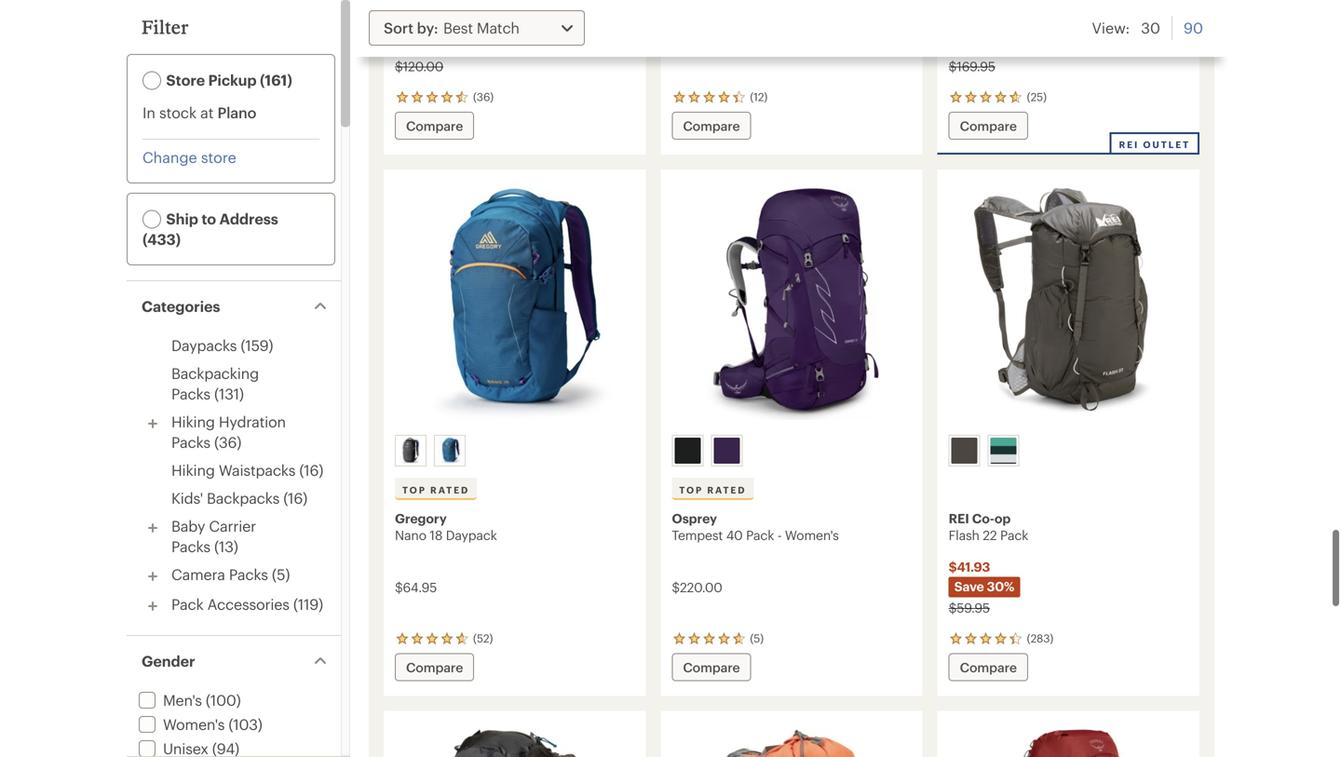 Task type: describe. For each thing, give the bounding box(es) containing it.
$169.95
[[949, 59, 995, 74]]

(12)
[[750, 90, 768, 103]]

view:
[[1092, 19, 1130, 36]]

rei co-op flash 18 pack 0 image
[[672, 722, 911, 757]]

co-
[[972, 511, 994, 526]]

compare button down (25) at the top right of page
[[949, 112, 1028, 140]]

gender
[[142, 652, 195, 670]]

(16) for hiking waistpacks (16)
[[299, 461, 323, 479]]

(159)
[[241, 337, 273, 354]]

rei co-op flash 22 pack
[[949, 511, 1028, 543]]

(13)
[[214, 538, 238, 555]]

top for gregory
[[402, 484, 426, 495]]

change
[[142, 149, 197, 166]]

0 horizontal spatial (36)
[[214, 434, 241, 451]]

waistpacks
[[219, 461, 295, 479]]

(25)
[[1027, 90, 1047, 103]]

top rated for gregory
[[402, 484, 470, 495]]

carrier
[[209, 517, 256, 535]]

30%
[[987, 579, 1014, 594]]

25%
[[433, 37, 459, 52]]

compare button down $120.00
[[395, 112, 474, 140]]

men's
[[163, 692, 202, 709]]

backpacking packs
[[171, 365, 259, 402]]

stock
[[159, 104, 197, 121]]

kids' backpacks link
[[171, 489, 279, 507]]

store
[[166, 71, 205, 88]]

daypack
[[446, 528, 497, 543]]

backpacks
[[207, 489, 279, 507]]

hiking hydration packs link
[[171, 413, 286, 451]]

hiking waistpacks (16)
[[171, 461, 323, 479]]

osprey tempest 40 pack - women's 0 image
[[672, 181, 911, 427]]

0 horizontal spatial pack
[[171, 596, 204, 613]]

women's inside osprey tempest 40 pack - women's
[[785, 528, 839, 543]]

flash
[[949, 528, 980, 543]]

30
[[1141, 19, 1160, 36]]

osprey
[[672, 511, 717, 526]]

$64.95
[[395, 580, 437, 595]]

$120.00
[[395, 59, 443, 74]]

camera
[[171, 566, 225, 583]]

categories button
[[127, 281, 341, 332]]

(119)
[[293, 596, 323, 613]]

store
[[201, 149, 236, 166]]

ship to address (433)
[[142, 210, 278, 248]]

save for save 30%
[[954, 579, 984, 594]]

pickup
[[208, 71, 257, 88]]

men's link
[[135, 692, 202, 709]]

kids' backpacks (16)
[[171, 489, 307, 507]]

women's inside men's (100) women's (103)
[[163, 716, 225, 733]]

pack inside osprey tempest 40 pack - women's
[[746, 528, 774, 543]]

hiking waistpacks link
[[171, 461, 295, 479]]

(52)
[[473, 631, 493, 645]]

gregory nano 18 daypack
[[395, 511, 497, 543]]

osprey ariel plus 70 pack - women's 0 image
[[949, 722, 1188, 757]]

0 vertical spatial (36)
[[473, 90, 494, 103]]

nano
[[395, 528, 426, 543]]

1 vertical spatial (5)
[[750, 631, 764, 645]]

group for gregory nano 18 daypack
[[391, 431, 637, 470]]

icon teal image
[[437, 438, 463, 464]]

categories
[[142, 298, 220, 315]]

$220.00
[[672, 580, 722, 595]]

compare button down (12)
[[672, 112, 751, 140]]

(131)
[[214, 385, 244, 402]]

daypacks (159)
[[171, 337, 273, 354]]

group for osprey tempest 40 pack - women's
[[668, 431, 914, 470]]

plano
[[217, 104, 256, 121]]

compare inside compare rei outlet
[[960, 118, 1017, 133]]

to
[[201, 210, 216, 227]]

kids'
[[171, 489, 203, 507]]

at
[[200, 104, 214, 121]]

$89.93
[[395, 18, 439, 33]]

(16) for kids' backpacks (16)
[[283, 489, 307, 507]]

backpacking packs link
[[171, 365, 259, 402]]

save for save 25%
[[400, 37, 430, 52]]

compare button down the (283)
[[949, 653, 1028, 681]]

gregory
[[395, 511, 447, 526]]

stealth black image
[[675, 438, 701, 464]]

hiking for hiking waistpacks (16)
[[171, 461, 215, 479]]



Task type: vqa. For each thing, say whether or not it's contained in the screenshot.
BACKPACKING PACKS LINK
yes



Task type: locate. For each thing, give the bounding box(es) containing it.
rei up flash
[[949, 511, 969, 526]]

hiking up kids'
[[171, 461, 215, 479]]

(433)
[[142, 231, 181, 248]]

ship to address (433) button
[[131, 197, 331, 261]]

rei left outlet
[[1119, 139, 1139, 150]]

1 top rated from the left
[[402, 484, 470, 495]]

gregory nano 18 daypack 0 image
[[395, 181, 635, 427]]

hiking for hiking hydration packs
[[171, 413, 215, 430]]

(100)
[[206, 692, 241, 709]]

packs up accessories
[[229, 566, 268, 583]]

0 horizontal spatial rated
[[430, 484, 470, 495]]

(16)
[[299, 461, 323, 479], [283, 489, 307, 507]]

$59.95
[[949, 600, 990, 615]]

0 horizontal spatial top rated
[[402, 484, 470, 495]]

pack inside "rei co-op flash 22 pack"
[[1000, 528, 1028, 543]]

1 hiking from the top
[[171, 413, 215, 430]]

top rated up osprey
[[679, 484, 746, 495]]

save down $41.93
[[954, 579, 984, 594]]

camera packs link
[[171, 566, 268, 583]]

packs inside backpacking packs
[[171, 385, 210, 402]]

baby carrier packs
[[171, 517, 256, 555]]

daypacks link
[[171, 337, 237, 354]]

1 vertical spatial women's
[[163, 716, 225, 733]]

-
[[777, 528, 782, 543]]

tempest
[[672, 528, 723, 543]]

1 horizontal spatial rei
[[1119, 139, 1139, 150]]

change store button
[[142, 147, 236, 168]]

compare rei outlet
[[960, 118, 1190, 150]]

$41.93
[[949, 559, 990, 574]]

(103)
[[228, 716, 262, 733]]

1 vertical spatial rei
[[949, 511, 969, 526]]

toggle pack-accessories sub-items image
[[142, 595, 164, 617]]

compare button down $220.00
[[672, 653, 751, 681]]

change store
[[142, 149, 236, 166]]

1 vertical spatial save
[[954, 579, 984, 594]]

rei
[[1119, 139, 1139, 150], [949, 511, 969, 526]]

top
[[402, 484, 426, 495], [679, 484, 703, 495]]

hiking hydration packs
[[171, 413, 286, 451]]

1 horizontal spatial (36)
[[473, 90, 494, 103]]

(16) right waistpacks at bottom left
[[299, 461, 323, 479]]

$89.93 save 25% $120.00
[[395, 18, 459, 74]]

packs inside baby carrier packs
[[171, 538, 210, 555]]

1 rated from the left
[[430, 484, 470, 495]]

top up gregory
[[402, 484, 426, 495]]

rated for gregory
[[430, 484, 470, 495]]

0 horizontal spatial (5)
[[272, 566, 290, 583]]

0 horizontal spatial top
[[402, 484, 426, 495]]

pack accessories link
[[171, 596, 289, 613]]

pack down 'op'
[[1000, 528, 1028, 543]]

packs down baby
[[171, 538, 210, 555]]

top rated up gregory
[[402, 484, 470, 495]]

1 horizontal spatial top
[[679, 484, 703, 495]]

gender button
[[127, 636, 341, 686]]

compare
[[406, 118, 463, 133], [683, 118, 740, 133], [960, 118, 1017, 133], [406, 660, 463, 675], [683, 660, 740, 675], [960, 660, 1017, 675]]

90 link
[[1184, 16, 1203, 40]]

save
[[400, 37, 430, 52], [954, 579, 984, 594]]

2 top rated from the left
[[679, 484, 746, 495]]

1 horizontal spatial top rated
[[679, 484, 746, 495]]

techno black image
[[398, 438, 424, 464]]

men's (100) women's (103)
[[163, 692, 262, 733]]

40
[[726, 528, 743, 543]]

hiking inside hiking hydration packs
[[171, 413, 215, 430]]

toggle baby-carrier-packs sub-items image
[[142, 517, 164, 539]]

1 vertical spatial (16)
[[283, 489, 307, 507]]

rockwall image
[[952, 438, 978, 464]]

$41.93 save 30% $59.95
[[949, 559, 1014, 615]]

violac purple image
[[714, 438, 740, 464]]

packs inside hiking hydration packs
[[171, 434, 210, 451]]

pack down camera
[[171, 596, 204, 613]]

in stock at plano
[[142, 104, 256, 121]]

women's link
[[135, 716, 225, 733]]

compare button
[[395, 112, 474, 140], [672, 112, 751, 140], [949, 112, 1028, 140], [395, 653, 474, 681], [672, 653, 751, 681], [949, 653, 1028, 681]]

women's right -
[[785, 528, 839, 543]]

2 horizontal spatial pack
[[1000, 528, 1028, 543]]

18
[[430, 528, 443, 543]]

top rated
[[402, 484, 470, 495], [679, 484, 746, 495]]

group
[[391, 431, 637, 470], [668, 431, 914, 470], [945, 431, 1191, 470]]

toggle camera-packs sub-items image
[[142, 565, 164, 588]]

accessories
[[207, 596, 289, 613]]

(5)
[[272, 566, 290, 583], [750, 631, 764, 645]]

1 horizontal spatial rated
[[707, 484, 746, 495]]

1 group from the left
[[391, 431, 637, 470]]

pack left -
[[746, 528, 774, 543]]

1 horizontal spatial group
[[668, 431, 914, 470]]

22
[[983, 528, 997, 543]]

2 group from the left
[[668, 431, 914, 470]]

rei inside compare rei outlet
[[1119, 139, 1139, 150]]

osprey tempest 40 pack - women's
[[672, 511, 839, 543]]

store pickup (161)
[[163, 71, 292, 88]]

1 top from the left
[[402, 484, 426, 495]]

in
[[142, 104, 155, 121]]

0 vertical spatial rei
[[1119, 139, 1139, 150]]

pack accessories (119)
[[171, 596, 323, 613]]

2 hiking from the top
[[171, 461, 215, 479]]

top up osprey
[[679, 484, 703, 495]]

toggle hiking-hydration-packs sub-items image
[[142, 413, 164, 435]]

1 horizontal spatial save
[[954, 579, 984, 594]]

outlet
[[1143, 139, 1190, 150]]

hiking right toggle hiking-hydration-packs sub-items image
[[171, 413, 215, 430]]

0 vertical spatial women's
[[785, 528, 839, 543]]

0 vertical spatial (5)
[[272, 566, 290, 583]]

daypacks
[[171, 337, 237, 354]]

women's down men's on the left
[[163, 716, 225, 733]]

2 top from the left
[[679, 484, 703, 495]]

baby
[[171, 517, 205, 535]]

compare button down (52)
[[395, 653, 474, 681]]

0 vertical spatial save
[[400, 37, 430, 52]]

rated down violac purple 'image'
[[707, 484, 746, 495]]

0 horizontal spatial group
[[391, 431, 637, 470]]

rated up gregory nano 18 daypack
[[430, 484, 470, 495]]

2 rated from the left
[[707, 484, 746, 495]]

packs down 'backpacking'
[[171, 385, 210, 402]]

baby carrier packs link
[[171, 517, 256, 555]]

2 horizontal spatial group
[[945, 431, 1191, 470]]

camera packs (5)
[[171, 566, 290, 583]]

packs
[[171, 385, 210, 402], [171, 434, 210, 451], [171, 538, 210, 555], [229, 566, 268, 583]]

top for osprey
[[679, 484, 703, 495]]

3 group from the left
[[945, 431, 1191, 470]]

pack
[[746, 528, 774, 543], [1000, 528, 1028, 543], [171, 596, 204, 613]]

0 vertical spatial hiking
[[171, 413, 215, 430]]

mystery ranch scree 32 pack - women's 0 image
[[395, 722, 635, 757]]

top rated for osprey
[[679, 484, 746, 495]]

filter
[[142, 16, 189, 38]]

0 vertical spatial (16)
[[299, 461, 323, 479]]

1 vertical spatial (36)
[[214, 434, 241, 451]]

save down "$89.93"
[[400, 37, 430, 52]]

0 horizontal spatial women's
[[163, 716, 225, 733]]

rei inside "rei co-op flash 22 pack"
[[949, 511, 969, 526]]

save inside $89.93 save 25% $120.00
[[400, 37, 430, 52]]

1 horizontal spatial (5)
[[750, 631, 764, 645]]

0 horizontal spatial rei
[[949, 511, 969, 526]]

0 horizontal spatial save
[[400, 37, 430, 52]]

rei co-op flash 22 pack 0 image
[[949, 181, 1188, 427]]

hiking
[[171, 413, 215, 430], [171, 461, 215, 479]]

90
[[1184, 19, 1203, 36]]

(36)
[[473, 90, 494, 103], [214, 434, 241, 451]]

backpacking
[[171, 365, 259, 382]]

address
[[219, 210, 278, 227]]

rated for osprey
[[707, 484, 746, 495]]

save inside $41.93 save 30% $59.95
[[954, 579, 984, 594]]

hydration
[[219, 413, 286, 430]]

(16) down waistpacks at bottom left
[[283, 489, 307, 507]]

1 vertical spatial hiking
[[171, 461, 215, 479]]

1 horizontal spatial women's
[[785, 528, 839, 543]]

rated
[[430, 484, 470, 495], [707, 484, 746, 495]]

1 horizontal spatial pack
[[746, 528, 774, 543]]

op
[[994, 511, 1011, 526]]

women's
[[785, 528, 839, 543], [163, 716, 225, 733]]

(283)
[[1027, 631, 1054, 645]]

packs right toggle hiking-hydration-packs sub-items image
[[171, 434, 210, 451]]

teal lagoon image
[[991, 438, 1017, 464]]

ship
[[166, 210, 198, 227]]

(161)
[[260, 71, 292, 88]]



